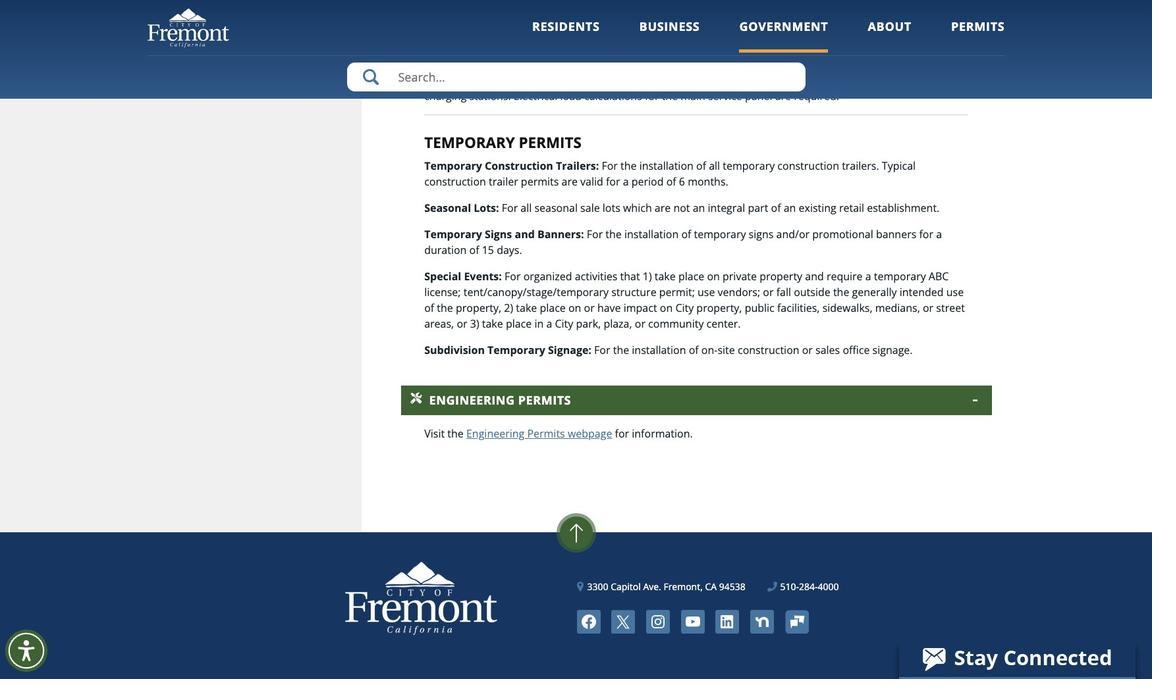 Task type: vqa. For each thing, say whether or not it's contained in the screenshot.
Cta 5 Departments image
no



Task type: locate. For each thing, give the bounding box(es) containing it.
for down the sale
[[587, 227, 603, 242]]

0 vertical spatial are
[[775, 89, 791, 104]]

sidewalks,
[[823, 301, 873, 315]]

integral
[[708, 201, 745, 215]]

Search text field
[[347, 63, 805, 92]]

for up valid
[[602, 159, 618, 173]]

of up areas,
[[424, 301, 434, 315]]

1 horizontal spatial an
[[784, 201, 796, 215]]

plaza,
[[604, 317, 632, 331]]

2 horizontal spatial take
[[655, 269, 676, 284]]

1 vertical spatial and
[[515, 227, 535, 242]]

required
[[703, 73, 746, 88]]

construction up existing
[[778, 159, 839, 173]]

0 vertical spatial place
[[679, 269, 705, 284]]

temporary up the part
[[723, 159, 775, 173]]

temporary up duration
[[424, 227, 482, 242]]

and up the days.
[[515, 227, 535, 242]]

lots:
[[474, 201, 499, 215]]

1 vertical spatial temporary
[[424, 227, 482, 242]]

a inside for the installation of all temporary construction trailers. typical construction trailer permits are valid for a period of 6 months.
[[623, 174, 629, 189]]

2 horizontal spatial are
[[775, 89, 791, 104]]

0 horizontal spatial webpage
[[568, 427, 612, 441]]

1 horizontal spatial webpage
[[684, 4, 729, 18]]

permits inside instant solar permits
[[424, 4, 462, 18]]

or down intended
[[923, 301, 934, 315]]

for down park,
[[594, 343, 610, 358]]

use up street
[[947, 285, 964, 300]]

for down the days.
[[505, 269, 521, 284]]

and/or
[[777, 227, 810, 242]]

. for more information and to apply, visit the webpage .
[[462, 4, 731, 18]]

street
[[936, 301, 965, 315]]

0 vertical spatial all
[[709, 159, 720, 173]]

1 horizontal spatial use
[[947, 285, 964, 300]]

an right not
[[693, 201, 705, 215]]

footer yt icon image
[[681, 611, 705, 634]]

0 vertical spatial temporary
[[424, 159, 482, 173]]

take right the "3)" at the left top of the page
[[482, 317, 503, 331]]

3)
[[470, 317, 479, 331]]

installation up required.
[[784, 73, 838, 88]]

0 horizontal spatial city
[[555, 317, 573, 331]]

0 vertical spatial and
[[577, 4, 595, 18]]

3300
[[587, 581, 608, 594]]

are
[[775, 89, 791, 104], [562, 174, 578, 189], [655, 201, 671, 215]]

all up months.
[[709, 159, 720, 173]]

0 vertical spatial temporary
[[723, 159, 775, 173]]

1 . from the left
[[462, 4, 465, 18]]

take right 2)
[[516, 301, 537, 315]]

the down the lots at the top of page
[[606, 227, 622, 242]]

impact
[[624, 301, 657, 315]]

retail
[[839, 201, 865, 215]]

events:
[[464, 269, 502, 284]]

electrical
[[514, 89, 558, 104]]

the down require
[[833, 285, 850, 300]]

0 horizontal spatial take
[[482, 317, 503, 331]]

visit
[[424, 427, 445, 441]]

1 horizontal spatial property,
[[697, 301, 742, 315]]

permits up electric
[[424, 4, 462, 18]]

city down 'permit;'
[[676, 301, 694, 315]]

signs
[[485, 227, 512, 242]]

panel
[[745, 89, 773, 104]]

footer li icon image
[[716, 611, 739, 634]]

a right in
[[546, 317, 552, 331]]

1 horizontal spatial are
[[655, 201, 671, 215]]

and up the outside
[[805, 269, 824, 284]]

0 vertical spatial city
[[676, 301, 694, 315]]

1 vertical spatial webpage
[[568, 427, 612, 441]]

fall
[[777, 285, 791, 300]]

installation inside the a separate building permit is required for the installation of electrical vehicle charging stations. electrical load calculations for the main service panel are required.
[[784, 73, 838, 88]]

vehicle
[[466, 73, 504, 88]]

on up park,
[[569, 301, 581, 315]]

2 vertical spatial temporary
[[874, 269, 926, 284]]

temporary down the temporary
[[424, 159, 482, 173]]

part
[[748, 201, 768, 215]]

the down license;
[[437, 301, 453, 315]]

property, up center.
[[697, 301, 742, 315]]

the down plaza,
[[613, 343, 629, 358]]

15
[[482, 243, 494, 258]]

temporary up intended
[[874, 269, 926, 284]]

tools image
[[410, 392, 423, 405]]

use right 'permit;'
[[698, 285, 715, 300]]

all down permits
[[521, 201, 532, 215]]

of down 'seasonal lots: for all seasonal sale lots which are not an integral part of an existing retail establishment.'
[[682, 227, 691, 242]]

2 horizontal spatial place
[[679, 269, 705, 284]]

electric vehicle chargers
[[424, 47, 636, 68]]

for right lots:
[[502, 201, 518, 215]]

engineering permits webpage link
[[466, 427, 612, 441]]

electric
[[424, 47, 491, 68]]

510-284-4000
[[780, 581, 839, 594]]

solar
[[935, 0, 960, 2]]

installation up the 6
[[640, 159, 694, 173]]

0 vertical spatial construction
[[778, 159, 839, 173]]

private
[[723, 269, 757, 284]]

place down 2)
[[506, 317, 532, 331]]

of
[[841, 73, 851, 88], [696, 159, 706, 173], [667, 174, 676, 189], [771, 201, 781, 215], [682, 227, 691, 242], [469, 243, 479, 258], [424, 301, 434, 315], [689, 343, 699, 358]]

stay connected image
[[899, 641, 1135, 678]]

all inside for the installation of all temporary construction trailers. typical construction trailer permits are valid for a period of 6 months.
[[709, 159, 720, 173]]

1 vertical spatial are
[[562, 174, 578, 189]]

an up and/or
[[784, 201, 796, 215]]

are left not
[[655, 201, 671, 215]]

2 vertical spatial temporary
[[488, 343, 545, 358]]

chargers:
[[507, 73, 557, 88]]

1 vertical spatial construction
[[424, 174, 486, 189]]

the up period
[[621, 159, 637, 173]]

temporary
[[723, 159, 775, 173], [694, 227, 746, 242], [874, 269, 926, 284]]

for right valid
[[606, 174, 620, 189]]

a left period
[[623, 174, 629, 189]]

require
[[827, 269, 863, 284]]

on up community
[[660, 301, 673, 315]]

of inside the a separate building permit is required for the installation of electrical vehicle charging stations. electrical load calculations for the main service panel are required.
[[841, 73, 851, 88]]

0 horizontal spatial use
[[698, 285, 715, 300]]

engineering down engineering permits
[[466, 427, 525, 441]]

a up abc
[[936, 227, 942, 242]]

temporary down the integral
[[694, 227, 746, 242]]

instant solar permits link
[[424, 0, 960, 18]]

special events:
[[424, 269, 505, 284]]

installation
[[784, 73, 838, 88], [640, 159, 694, 173], [625, 227, 679, 242], [632, 343, 686, 358]]

visit
[[643, 4, 662, 18]]

to
[[598, 4, 608, 18]]

on
[[707, 269, 720, 284], [569, 301, 581, 315], [660, 301, 673, 315]]

special
[[424, 269, 461, 284]]

1 vertical spatial take
[[516, 301, 537, 315]]

.
[[462, 4, 465, 18], [729, 4, 731, 18]]

0 vertical spatial engineering
[[429, 393, 515, 408]]

1 horizontal spatial all
[[709, 159, 720, 173]]

for right banners
[[919, 227, 934, 242]]

1 vertical spatial place
[[540, 301, 566, 315]]

property,
[[456, 301, 502, 315], [697, 301, 742, 315]]

1 an from the left
[[693, 201, 705, 215]]

2 an from the left
[[784, 201, 796, 215]]

are down trailers:
[[562, 174, 578, 189]]

about
[[868, 18, 912, 34]]

permits
[[424, 4, 462, 18], [951, 18, 1005, 34], [518, 393, 571, 408], [527, 427, 565, 441]]

1 vertical spatial city
[[555, 317, 573, 331]]

for inside for the installation of temporary signs and/or promotional banners for a duration of 15 days.
[[919, 227, 934, 242]]

information
[[516, 4, 574, 18]]

installation down which
[[625, 227, 679, 242]]

on left private
[[707, 269, 720, 284]]

of up months.
[[696, 159, 706, 173]]

construction right site
[[738, 343, 800, 358]]

construction for for the installation of all temporary construction trailers. typical construction trailer permits are valid for a period of 6 months.
[[424, 174, 486, 189]]

permits link
[[951, 18, 1005, 52]]

instant solar permits
[[424, 0, 960, 18]]

1 horizontal spatial .
[[729, 4, 731, 18]]

of left "electrical"
[[841, 73, 851, 88]]

permits up engineering permits webpage link
[[518, 393, 571, 408]]

construction
[[485, 159, 553, 173]]

footer ig icon image
[[646, 611, 670, 634]]

or down impact
[[635, 317, 646, 331]]

2 vertical spatial are
[[655, 201, 671, 215]]

are right panel
[[775, 89, 791, 104]]

take right 1)
[[655, 269, 676, 284]]

the right 'visit'
[[448, 427, 464, 441]]

business link
[[640, 18, 700, 52]]

0 horizontal spatial .
[[462, 4, 465, 18]]

0 horizontal spatial on
[[569, 301, 581, 315]]

permit;
[[659, 285, 695, 300]]

1 property, from the left
[[456, 301, 502, 315]]

place up in
[[540, 301, 566, 315]]

2 vertical spatial place
[[506, 317, 532, 331]]

0 horizontal spatial property,
[[456, 301, 502, 315]]

place
[[679, 269, 705, 284], [540, 301, 566, 315], [506, 317, 532, 331]]

place up 'permit;'
[[679, 269, 705, 284]]

or left 'sales'
[[802, 343, 813, 358]]

community
[[648, 317, 704, 331]]

and left "to"
[[577, 4, 595, 18]]

subdivision temporary signage: for the installation of on-site construction or sales office signage.
[[424, 343, 913, 358]]

construction
[[778, 159, 839, 173], [424, 174, 486, 189], [738, 343, 800, 358]]

the up panel
[[765, 73, 781, 88]]

establishment.
[[867, 201, 940, 215]]

engineering
[[429, 393, 515, 408], [466, 427, 525, 441]]

1 horizontal spatial place
[[540, 301, 566, 315]]

2 vertical spatial and
[[805, 269, 824, 284]]

temporary down in
[[488, 343, 545, 358]]

capitol
[[611, 581, 641, 594]]

tent/canopy/stage/temporary
[[464, 285, 609, 300]]

or up park,
[[584, 301, 595, 315]]

engineering up 'visit'
[[429, 393, 515, 408]]

calculations
[[584, 89, 642, 104]]

property, up the "3)" at the left top of the page
[[456, 301, 502, 315]]

1 vertical spatial temporary
[[694, 227, 746, 242]]

284-
[[799, 581, 818, 594]]

take
[[655, 269, 676, 284], [516, 301, 537, 315], [482, 317, 503, 331]]

0 horizontal spatial an
[[693, 201, 705, 215]]

about link
[[868, 18, 912, 52]]

all
[[709, 159, 720, 173], [521, 201, 532, 215]]

a
[[623, 174, 629, 189], [936, 227, 942, 242], [866, 269, 871, 284], [546, 317, 552, 331]]

2 horizontal spatial and
[[805, 269, 824, 284]]

1 vertical spatial all
[[521, 201, 532, 215]]

period
[[632, 174, 664, 189]]

2 vertical spatial construction
[[738, 343, 800, 358]]

construction up seasonal
[[424, 174, 486, 189]]

trailers:
[[556, 159, 599, 173]]

0 horizontal spatial place
[[506, 317, 532, 331]]

city left park,
[[555, 317, 573, 331]]

signage:
[[548, 343, 592, 358]]

tab list
[[401, 0, 992, 463]]

use
[[698, 285, 715, 300], [947, 285, 964, 300]]

the
[[665, 4, 681, 18], [765, 73, 781, 88], [662, 89, 678, 104], [621, 159, 637, 173], [606, 227, 622, 242], [833, 285, 850, 300], [437, 301, 453, 315], [613, 343, 629, 358], [448, 427, 464, 441]]

0 horizontal spatial are
[[562, 174, 578, 189]]

1 horizontal spatial city
[[676, 301, 694, 315]]

city
[[676, 301, 694, 315], [555, 317, 573, 331]]

2 use from the left
[[947, 285, 964, 300]]

0 vertical spatial take
[[655, 269, 676, 284]]

3300 capitol ave. fremont, ca 94538 link
[[577, 580, 746, 594]]

of left on-
[[689, 343, 699, 358]]

for up panel
[[748, 73, 762, 88]]



Task type: describe. For each thing, give the bounding box(es) containing it.
which
[[623, 201, 652, 215]]

temporary for for the installation of all temporary construction trailers. typical construction trailer permits are valid for a period of 6 months.
[[424, 159, 482, 173]]

areas,
[[424, 317, 454, 331]]

footer fb icon image
[[577, 611, 601, 634]]

2)
[[504, 301, 513, 315]]

temporary inside for the installation of temporary signs and/or promotional banners for a duration of 15 days.
[[694, 227, 746, 242]]

permits down solar
[[951, 18, 1005, 34]]

2 . from the left
[[729, 4, 731, 18]]

temporary for for the installation of temporary signs and/or promotional banners for a duration of 15 days.
[[424, 227, 482, 242]]

outside
[[794, 285, 831, 300]]

footer nd icon image
[[750, 611, 774, 634]]

permits
[[521, 174, 559, 189]]

organized
[[524, 269, 572, 284]]

signs
[[749, 227, 774, 242]]

a separate building permit is required for the installation of electrical vehicle charging stations. electrical load calculations for the main service panel are required.
[[424, 73, 934, 104]]

2 horizontal spatial on
[[707, 269, 720, 284]]

6
[[679, 174, 685, 189]]

for inside for the installation of all temporary construction trailers. typical construction trailer permits are valid for a period of 6 months.
[[606, 174, 620, 189]]

existing
[[799, 201, 837, 215]]

trailer
[[489, 174, 518, 189]]

of inside for organized activities that 1) take place on private property and require a temporary abc license; tent/canopy/stage/temporary structure permit; use vendors; or fall outside the generally intended use of the property, 2) take place on or have impact on city property, public facilities, sidewalks, medians, or street areas, or 3) take place in a city park, plaza, or community center.
[[424, 301, 434, 315]]

installation inside for the installation of temporary signs and/or promotional banners for a duration of 15 days.
[[625, 227, 679, 242]]

temporary signs and banners:
[[424, 227, 587, 242]]

license;
[[424, 285, 461, 300]]

for inside for the installation of temporary signs and/or promotional banners for a duration of 15 days.
[[587, 227, 603, 242]]

a inside for the installation of temporary signs and/or promotional banners for a duration of 15 days.
[[936, 227, 942, 242]]

are inside for the installation of all temporary construction trailers. typical construction trailer permits are valid for a period of 6 months.
[[562, 174, 578, 189]]

temporary
[[424, 133, 515, 153]]

information.
[[632, 427, 693, 441]]

site
[[718, 343, 735, 358]]

visit the engineering permits webpage for information.
[[424, 427, 693, 441]]

construction for subdivision temporary signage: for the installation of on-site construction or sales office signage.
[[738, 343, 800, 358]]

residents link
[[532, 18, 600, 52]]

the inside for the installation of all temporary construction trailers. typical construction trailer permits are valid for a period of 6 months.
[[621, 159, 637, 173]]

visit the webpage link
[[643, 4, 729, 18]]

is
[[693, 73, 700, 88]]

promotional
[[813, 227, 873, 242]]

for inside for the installation of all temporary construction trailers. typical construction trailer permits are valid for a period of 6 months.
[[602, 159, 618, 173]]

subdivision
[[424, 343, 485, 358]]

1 horizontal spatial on
[[660, 301, 673, 315]]

for inside for organized activities that 1) take place on private property and require a temporary abc license; tent/canopy/stage/temporary structure permit; use vendors; or fall outside the generally intended use of the property, 2) take place on or have impact on city property, public facilities, sidewalks, medians, or street areas, or 3) take place in a city park, plaza, or community center.
[[505, 269, 521, 284]]

1 horizontal spatial take
[[516, 301, 537, 315]]

94538
[[719, 581, 746, 594]]

2 vertical spatial take
[[482, 317, 503, 331]]

4000
[[818, 581, 839, 594]]

engineering permits
[[429, 393, 571, 408]]

a up 'generally'
[[866, 269, 871, 284]]

office
[[843, 343, 870, 358]]

a
[[560, 73, 566, 88]]

sales
[[816, 343, 840, 358]]

on-
[[702, 343, 718, 358]]

signage.
[[873, 343, 913, 358]]

vehicle
[[495, 47, 555, 68]]

1 vertical spatial engineering
[[466, 427, 525, 441]]

installation inside for the installation of all temporary construction trailers. typical construction trailer permits are valid for a period of 6 months.
[[640, 159, 694, 173]]

facilities,
[[777, 301, 820, 315]]

banners
[[876, 227, 917, 242]]

2 property, from the left
[[697, 301, 742, 315]]

for down the building
[[645, 89, 659, 104]]

typical
[[882, 159, 916, 173]]

banners:
[[538, 227, 584, 242]]

ca
[[705, 581, 717, 594]]

or left the "3)" at the left top of the page
[[457, 317, 468, 331]]

fremont,
[[664, 581, 703, 594]]

main
[[681, 89, 706, 104]]

building
[[615, 73, 654, 88]]

0 vertical spatial webpage
[[684, 4, 729, 18]]

instant
[[898, 0, 932, 2]]

are inside the a separate building permit is required for the installation of electrical vehicle charging stations. electrical load calculations for the main service panel are required.
[[775, 89, 791, 104]]

generally
[[852, 285, 897, 300]]

vendors;
[[718, 285, 760, 300]]

service
[[708, 89, 742, 104]]

1 use from the left
[[698, 285, 715, 300]]

0 horizontal spatial and
[[515, 227, 535, 242]]

510-284-4000 link
[[768, 580, 839, 594]]

ave.
[[643, 581, 661, 594]]

the inside for the installation of temporary signs and/or promotional banners for a duration of 15 days.
[[606, 227, 622, 242]]

of left 15
[[469, 243, 479, 258]]

of left the 6
[[667, 174, 676, 189]]

in
[[535, 317, 544, 331]]

separate
[[569, 73, 612, 88]]

1 horizontal spatial and
[[577, 4, 595, 18]]

permits down engineering permits
[[527, 427, 565, 441]]

tab list containing electric vehicle chargers
[[401, 0, 992, 463]]

government
[[740, 18, 829, 34]]

business
[[640, 18, 700, 34]]

stations.
[[469, 89, 511, 104]]

not
[[674, 201, 690, 215]]

the up business
[[665, 4, 681, 18]]

footer my icon image
[[785, 611, 809, 634]]

lots
[[603, 201, 621, 215]]

permit
[[657, 73, 690, 88]]

structure
[[612, 285, 657, 300]]

3300 capitol ave. fremont, ca 94538
[[587, 581, 746, 594]]

for left more
[[468, 4, 484, 18]]

charging
[[424, 89, 467, 104]]

duration
[[424, 243, 467, 258]]

of right the part
[[771, 201, 781, 215]]

seasonal lots: for all seasonal sale lots which are not an integral part of an existing retail establishment.
[[424, 201, 940, 215]]

center.
[[707, 317, 741, 331]]

temporary inside for the installation of all temporary construction trailers. typical construction trailer permits are valid for a period of 6 months.
[[723, 159, 775, 173]]

or left fall
[[763, 285, 774, 300]]

electrical
[[854, 73, 897, 88]]

footer tw icon image
[[612, 611, 635, 634]]

sale
[[581, 201, 600, 215]]

0 horizontal spatial all
[[521, 201, 532, 215]]

temporary permits
[[424, 133, 582, 153]]

load
[[560, 89, 582, 104]]

chargers
[[559, 47, 636, 68]]

activities
[[575, 269, 618, 284]]

for left information.
[[615, 427, 629, 441]]

for the installation of temporary signs and/or promotional banners for a duration of 15 days.
[[424, 227, 942, 258]]

and inside for organized activities that 1) take place on private property and require a temporary abc license; tent/canopy/stage/temporary structure permit; use vendors; or fall outside the generally intended use of the property, 2) take place on or have impact on city property, public facilities, sidewalks, medians, or street areas, or 3) take place in a city park, plaza, or community center.
[[805, 269, 824, 284]]

vehicle
[[900, 73, 934, 88]]

government link
[[740, 18, 829, 52]]

public
[[745, 301, 775, 315]]

installation down community
[[632, 343, 686, 358]]

the down permit
[[662, 89, 678, 104]]

permits
[[519, 133, 582, 153]]

temporary inside for organized activities that 1) take place on private property and require a temporary abc license; tent/canopy/stage/temporary structure permit; use vendors; or fall outside the generally intended use of the property, 2) take place on or have impact on city property, public facilities, sidewalks, medians, or street areas, or 3) take place in a city park, plaza, or community center.
[[874, 269, 926, 284]]

required.
[[794, 89, 839, 104]]

apply,
[[611, 4, 640, 18]]

abc
[[929, 269, 949, 284]]



